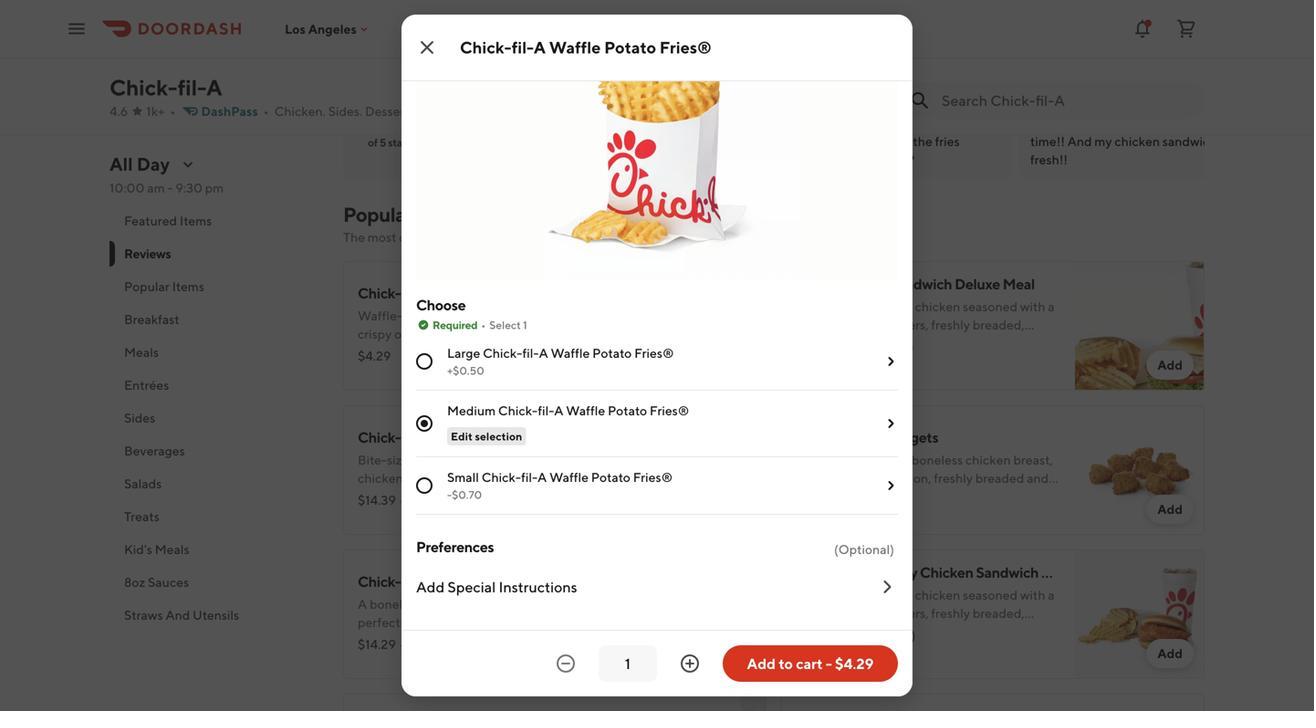 Task type: describe. For each thing, give the bounding box(es) containing it.
pm
[[205, 180, 224, 195]]

beverages button
[[110, 435, 321, 467]]

add button for chick-fil-a® nuggets meal
[[709, 495, 756, 524]]

outside
[[395, 326, 438, 341]]

in inside chick-fil-a® sandwich meal a boneless breast of chicken seasoned to perfection, freshly breaded, pressure cooked in 100% refined peanut oil.
[[358, 633, 369, 648]]

0 vertical spatial -
[[167, 180, 173, 195]]

1 order from the left
[[627, 96, 657, 109]]

seasoned inside chick-fil-a® nuggets bite-sized pieces of boneless chicken breast, seasoned to perfection, freshly breaded and pressure cooked in 100% refined peanut oil. available with choice of dipping sauce.
[[796, 471, 851, 486]]

straws
[[124, 608, 163, 623]]

chicken. sides. desserts.
[[274, 104, 418, 119]]

breakfast button
[[110, 303, 321, 336]]

selection
[[475, 430, 523, 443]]

add special instructions button
[[416, 562, 898, 612]]

perfection, inside chick-fil-a® sandwich meal a boneless breast of chicken seasoned to perfection, freshly breaded, pressure cooked in 100% refined peanut oil.
[[358, 615, 422, 630]]

chick- inside large chick-fil-a waffle potato fries® +$0.50
[[483, 346, 523, 361]]

bite-
[[796, 452, 825, 467]]

choose group
[[416, 295, 898, 515]]

available
[[796, 507, 850, 522]]

3 • doordash order from the left
[[1143, 96, 1232, 109]]

chick-fil-a® spicy chicken sandwich meal image
[[1076, 550, 1205, 679]]

fil- for chick-fil-a
[[178, 74, 206, 100]]

meal for chick-fil-a® sandwich meal a boneless breast of chicken seasoned to perfection, freshly breaded, pressure cooked in 100% refined peanut oil.
[[510, 573, 542, 590]]

open menu image
[[66, 18, 88, 40]]

a® for chick-fil-a® nuggets bite-sized pieces of boneless chicken breast, seasoned to perfection, freshly breaded and pressure cooked in 100% refined peanut oil. available with choice of dipping sauce.
[[858, 429, 880, 446]]

3 order from the left
[[1202, 96, 1232, 109]]

from
[[609, 230, 636, 245]]

edit selection
[[451, 430, 523, 443]]

0 horizontal spatial 4.6
[[110, 104, 128, 119]]

medium chick-fil-a waffle potato fries®
[[447, 403, 690, 418]]

los angeles
[[285, 21, 357, 36]]

chick-fil-a® sandwich meal a boneless breast of chicken seasoned to perfection, freshly breaded, pressure cooked in 100% refined peanut oil.
[[358, 573, 616, 648]]

0 vertical spatial spicy
[[796, 275, 831, 293]]

2 88% from the left
[[860, 493, 885, 508]]

34
[[414, 10, 429, 25]]

$14.29 •
[[358, 637, 405, 652]]

breast,
[[1014, 452, 1053, 467]]

1 doordash from the left
[[574, 96, 625, 109]]

to inside chick-fil-a® sandwich meal a boneless breast of chicken seasoned to perfection, freshly breaded, pressure cooked in 100% refined peanut oil.
[[582, 597, 594, 612]]

1 • doordash order from the left
[[568, 96, 657, 109]]

chick- up selection
[[498, 403, 538, 418]]

nuggets for bite-
[[883, 429, 939, 446]]

meal for chick-fil-a® nuggets meal
[[503, 429, 535, 446]]

chick- for chick-fil-a
[[110, 74, 178, 100]]

required
[[433, 319, 478, 331]]

all
[[110, 153, 133, 175]]

until
[[594, 308, 620, 323]]

fil- inside small chick-fil-a waffle potato fries® -$0.70
[[521, 470, 538, 485]]

add button for spicy chicken sandwich deluxe meal
[[1147, 351, 1194, 380]]

angeles
[[308, 21, 357, 36]]

large
[[447, 346, 481, 361]]

chick-fil-a waffle potato fries® waffle-cut potatoes cooked in canola oil until crispy outside and tender inside. sprinkled with sea salt.
[[358, 284, 620, 360]]

chick-fil-a waffle potato fries® image
[[637, 261, 767, 391]]

fil- for chick-fil-a® spicy chicken sandwich meal
[[840, 564, 858, 581]]

of left 5
[[368, 136, 378, 149]]

straws and utensils
[[124, 608, 239, 623]]

chick- for chick-fil-a® nuggets meal
[[358, 429, 401, 446]]

5
[[380, 136, 386, 149]]

beverages
[[124, 443, 185, 458]]

0 vertical spatial $4.29
[[358, 348, 391, 363]]

add for chick-fil-a® sandwich meal
[[720, 646, 745, 661]]

featured items
[[124, 213, 212, 228]]

meals button
[[110, 336, 321, 369]]

potato for large chick-fil-a waffle potato fries® +$0.50
[[593, 346, 632, 361]]

most
[[815, 650, 844, 665]]

chick- for chick-fil-a waffle potato fries® waffle-cut potatoes cooked in canola oil until crispy outside and tender inside. sprinkled with sea salt.
[[358, 284, 401, 302]]

add button for chick-fil-a® spicy chicken sandwich meal
[[1147, 639, 1194, 668]]

cooked inside chick-fil-a® nuggets bite-sized pieces of boneless chicken breast, seasoned to perfection, freshly breaded and pressure cooked in 100% refined peanut oil. available with choice of dipping sauce.
[[848, 489, 891, 504]]

sea
[[386, 345, 407, 360]]

stars
[[388, 136, 411, 149]]

1 horizontal spatial sandwich
[[890, 275, 953, 293]]

fil- for chick-fil-a® sandwich meal a boneless breast of chicken seasoned to perfection, freshly breaded, pressure cooked in 100% refined peanut oil.
[[401, 573, 419, 590]]

and
[[166, 608, 190, 623]]

2 88% (25) from the left
[[860, 493, 912, 508]]

small chick-fil-a waffle potato fries® -$0.70
[[447, 470, 673, 501]]

fil- down large chick-fil-a waffle potato fries® +$0.50
[[538, 403, 554, 418]]

pieces
[[858, 452, 895, 467]]

a® for chick-fil-a® spicy chicken sandwich meal
[[858, 564, 880, 581]]

of inside chick-fil-a® sandwich meal a boneless breast of chicken seasoned to perfection, freshly breaded, pressure cooked in 100% refined peanut oil.
[[463, 597, 475, 612]]

0 items, open order cart image
[[1176, 18, 1198, 40]]

• inside choose group
[[481, 319, 486, 331]]

87% (40)
[[864, 628, 916, 643]]

featured items button
[[110, 205, 321, 237]]

8oz sauces button
[[110, 566, 321, 599]]

notification bell image
[[1132, 18, 1154, 40]]

fries® for medium chick-fil-a waffle potato fries®
[[650, 403, 690, 418]]

boneless inside chick-fil-a® sandwich meal a boneless breast of chicken seasoned to perfection, freshly breaded, pressure cooked in 100% refined peanut oil.
[[370, 597, 421, 612]]

chicken.
[[274, 104, 326, 119]]

chick-fil-a® deluxe meal image
[[637, 694, 767, 711]]

potatoes
[[424, 308, 475, 323]]

liked
[[846, 650, 877, 665]]

increase quantity by 1 image
[[679, 653, 701, 675]]

refined inside chick-fil-a® nuggets bite-sized pieces of boneless chicken breast, seasoned to perfection, freshly breaded and pressure cooked in 100% refined peanut oil. available with choice of dipping sauce.
[[943, 489, 984, 504]]

$14.39
[[358, 493, 396, 508]]

los
[[285, 21, 306, 36]]

$14.69
[[796, 628, 835, 643]]

#2
[[796, 650, 813, 665]]

cart
[[796, 655, 823, 672]]

• select 1
[[481, 319, 527, 331]]

popular items the most commonly ordered items and dishes from this store
[[343, 203, 692, 245]]

add for chick-fil-a® nuggets meal
[[720, 502, 745, 517]]

nuggets for meal
[[445, 429, 501, 446]]

oil. inside chick-fil-a® sandwich meal a boneless breast of chicken seasoned to perfection, freshly breaded, pressure cooked in 100% refined peanut oil.
[[494, 633, 511, 648]]

add to cart - $4.29 button
[[723, 645, 898, 682]]

a inside chick-fil-a waffle potato fries® waffle-cut potatoes cooked in canola oil until crispy outside and tender inside. sprinkled with sea salt.
[[419, 284, 430, 302]]

sides.
[[328, 104, 363, 119]]

2 horizontal spatial sandwich
[[976, 564, 1039, 581]]

meals inside kid's meals button
[[155, 542, 189, 557]]

refined inside chick-fil-a® sandwich meal a boneless breast of chicken seasoned to perfection, freshly breaded, pressure cooked in 100% refined peanut oil.
[[407, 633, 448, 648]]

entrées button
[[110, 369, 321, 402]]

canola
[[537, 308, 575, 323]]

fil- for chick-fil-a waffle potato fries® waffle-cut potatoes cooked in canola oil until crispy outside and tender inside. sprinkled with sea salt.
[[401, 284, 419, 302]]

2 doordash from the left
[[861, 96, 911, 109]]

(68)
[[890, 339, 915, 354]]

chick- inside small chick-fil-a waffle potato fries® -$0.70
[[482, 470, 521, 485]]

decrease quantity by 1 image
[[555, 653, 577, 675]]

oil. inside chick-fil-a® nuggets bite-sized pieces of boneless chicken breast, seasoned to perfection, freshly breaded and pressure cooked in 100% refined peanut oil. available with choice of dipping sauce.
[[1031, 489, 1047, 504]]

add inside button
[[416, 578, 445, 596]]

to inside add to cart - $4.29 button
[[779, 655, 793, 672]]

select
[[490, 319, 521, 331]]

popular items button
[[110, 270, 321, 303]]

1 vertical spatial spicy
[[883, 564, 918, 581]]

chick-fil-a® spicy chicken sandwich meal
[[796, 564, 1074, 581]]

public
[[432, 10, 468, 25]]

chick-fil-a® nuggets meal
[[358, 429, 535, 446]]

ratings
[[364, 10, 404, 25]]

close chick-fil-a waffle potato fries® image
[[416, 37, 438, 58]]

freshly inside chick-fil-a® sandwich meal a boneless breast of chicken seasoned to perfection, freshly breaded, pressure cooked in 100% refined peanut oil.
[[424, 615, 463, 630]]

1 88% (25) from the left
[[425, 493, 477, 508]]

peanut inside chick-fil-a® nuggets bite-sized pieces of boneless chicken breast, seasoned to perfection, freshly breaded and pressure cooked in 100% refined peanut oil. available with choice of dipping sauce.
[[987, 489, 1028, 504]]

$0.70
[[452, 488, 482, 501]]

100% inside chick-fil-a® sandwich meal a boneless breast of chicken seasoned to perfection, freshly breaded, pressure cooked in 100% refined peanut oil.
[[371, 633, 404, 648]]

to inside chick-fil-a® nuggets bite-sized pieces of boneless chicken breast, seasoned to perfection, freshly breaded and pressure cooked in 100% refined peanut oil. available with choice of dipping sauce.
[[853, 471, 865, 486]]

$14.39 •
[[358, 493, 405, 508]]

1 88% from the left
[[425, 493, 450, 508]]

chick- for chick-fil-a® nuggets bite-sized pieces of boneless chicken breast, seasoned to perfection, freshly breaded and pressure cooked in 100% refined peanut oil. available with choice of dipping sauce.
[[796, 429, 840, 446]]

fries® for large chick-fil-a waffle potato fries® +$0.50
[[635, 346, 674, 361]]

meal for spicy chicken sandwich deluxe meal
[[1003, 275, 1035, 293]]

choice
[[880, 507, 919, 522]]

a® for chick-fil-a® sandwich meal a boneless breast of chicken seasoned to perfection, freshly breaded, pressure cooked in 100% refined peanut oil.
[[419, 573, 442, 590]]

reviews
[[471, 10, 514, 25]]

2 order from the left
[[913, 96, 943, 109]]

add to cart - $4.29
[[747, 655, 874, 672]]

and for chick-fil-a waffle potato fries®
[[441, 326, 462, 341]]

choose
[[416, 296, 466, 314]]

popular for popular items the most commonly ordered items and dishes from this store
[[343, 203, 413, 226]]

77%
[[864, 339, 888, 354]]

medium
[[447, 403, 496, 418]]

dashpass •
[[201, 104, 269, 119]]

instructions
[[499, 578, 578, 596]]

1k+ ratings • 34 public reviews
[[343, 10, 514, 25]]

a inside chick-fil-a® sandwich meal a boneless breast of chicken seasoned to perfection, freshly breaded, pressure cooked in 100% refined peanut oil.
[[358, 597, 367, 612]]

dashpass
[[201, 104, 258, 119]]

special
[[448, 578, 496, 596]]

salt.
[[410, 345, 435, 360]]

chick-fil-a® nuggets meal image
[[637, 405, 767, 535]]



Task type: locate. For each thing, give the bounding box(es) containing it.
0 horizontal spatial cooked
[[478, 308, 521, 323]]

2 horizontal spatial order
[[1202, 96, 1232, 109]]

sides
[[124, 410, 155, 425]]

88% (25)
[[425, 493, 477, 508], [860, 493, 912, 508]]

1 horizontal spatial • doordash order
[[854, 96, 943, 109]]

chicken down dipping
[[920, 564, 974, 581]]

chick- up $14.39 •
[[358, 429, 401, 446]]

1 horizontal spatial with
[[852, 507, 878, 522]]

sprinkled
[[546, 326, 601, 341]]

1 vertical spatial chicken
[[920, 564, 974, 581]]

0 vertical spatial popular
[[343, 203, 413, 226]]

add for chick-fil-a® nuggets
[[1158, 502, 1183, 517]]

waffle for small
[[550, 470, 589, 485]]

a® for chick-fil-a® nuggets meal
[[419, 429, 442, 446]]

$14.69 •
[[796, 628, 844, 643]]

most
[[368, 230, 397, 245]]

a
[[534, 37, 546, 57], [206, 74, 222, 100], [419, 284, 430, 302], [539, 346, 548, 361], [554, 403, 564, 418], [538, 470, 547, 485], [358, 597, 367, 612]]

1 vertical spatial oil.
[[494, 633, 511, 648]]

4.6 left 1k+ •
[[110, 104, 128, 119]]

seasoned down the 'bite-'
[[796, 471, 851, 486]]

88%
[[425, 493, 450, 508], [860, 493, 885, 508]]

this
[[639, 230, 660, 245]]

100% inside chick-fil-a® nuggets bite-sized pieces of boneless chicken breast, seasoned to perfection, freshly breaded and pressure cooked in 100% refined peanut oil. available with choice of dipping sauce.
[[907, 489, 940, 504]]

and right the items
[[545, 230, 567, 245]]

in
[[524, 308, 534, 323], [894, 489, 905, 504], [358, 633, 369, 648]]

1 vertical spatial cooked
[[848, 489, 891, 504]]

1 vertical spatial 1k+
[[146, 104, 165, 119]]

cooked up decrease quantity by 1 icon
[[572, 615, 616, 630]]

1 vertical spatial popular
[[124, 279, 170, 294]]

pressure
[[796, 489, 846, 504], [520, 615, 570, 630]]

sandwich left deluxe
[[890, 275, 953, 293]]

popular inside popular items the most commonly ordered items and dishes from this store
[[343, 203, 413, 226]]

cooked inside chick-fil-a® sandwich meal a boneless breast of chicken seasoned to perfection, freshly breaded, pressure cooked in 100% refined peanut oil.
[[572, 615, 616, 630]]

breaded
[[976, 471, 1025, 486]]

0 horizontal spatial order
[[627, 96, 657, 109]]

0 vertical spatial pressure
[[796, 489, 846, 504]]

- right cart
[[826, 655, 832, 672]]

sauce.
[[983, 507, 1019, 522]]

$14.29
[[358, 637, 396, 652]]

chick-fil-a waffle potato fries®
[[460, 37, 712, 57]]

0 vertical spatial chicken
[[966, 452, 1011, 467]]

peanut inside chick-fil-a® sandwich meal a boneless breast of chicken seasoned to perfection, freshly breaded, pressure cooked in 100% refined peanut oil.
[[451, 633, 492, 648]]

chick- inside chick-fil-a® sandwich meal a boneless breast of chicken seasoned to perfection, freshly breaded, pressure cooked in 100% refined peanut oil.
[[358, 573, 401, 590]]

1 horizontal spatial peanut
[[987, 489, 1028, 504]]

10:00 am - 9:30 pm
[[110, 180, 224, 195]]

1 nuggets from the left
[[445, 429, 501, 446]]

perfection, down pieces
[[868, 471, 932, 486]]

meals inside meals button
[[124, 345, 159, 360]]

in inside chick-fil-a® nuggets bite-sized pieces of boneless chicken breast, seasoned to perfection, freshly breaded and pressure cooked in 100% refined peanut oil. available with choice of dipping sauce.
[[894, 489, 905, 504]]

fil- down inside.
[[523, 346, 539, 361]]

a® left the edit
[[419, 429, 442, 446]]

1 vertical spatial pressure
[[520, 615, 570, 630]]

0 horizontal spatial refined
[[407, 633, 448, 648]]

large chick-fil-a waffle potato fries® +$0.50
[[447, 346, 674, 377]]

of 5 stars
[[368, 136, 411, 149]]

perfection, inside chick-fil-a® nuggets bite-sized pieces of boneless chicken breast, seasoned to perfection, freshly breaded and pressure cooked in 100% refined peanut oil. available with choice of dipping sauce.
[[868, 471, 932, 486]]

4.6 up 'desserts.'
[[376, 79, 403, 100]]

0 vertical spatial 100%
[[907, 489, 940, 504]]

1 vertical spatial meals
[[155, 542, 189, 557]]

breaded,
[[466, 615, 518, 630]]

fil- left the edit
[[401, 429, 419, 446]]

oil.
[[1031, 489, 1047, 504], [494, 633, 511, 648]]

add inside button
[[747, 655, 776, 672]]

sandwich down preferences
[[445, 573, 507, 590]]

1k+ •
[[146, 104, 176, 119]]

oil
[[578, 308, 592, 323]]

- right 'am' on the top of page
[[167, 180, 173, 195]]

waffle for medium
[[566, 403, 605, 418]]

chick- inside chick-fil-a® nuggets bite-sized pieces of boneless chicken breast, seasoned to perfection, freshly breaded and pressure cooked in 100% refined peanut oil. available with choice of dipping sauce.
[[796, 429, 840, 446]]

cooked inside chick-fil-a waffle potato fries® waffle-cut potatoes cooked in canola oil until crispy outside and tender inside. sprinkled with sea salt.
[[478, 308, 521, 323]]

cooked
[[478, 308, 521, 323], [848, 489, 891, 504], [572, 615, 616, 630]]

0 vertical spatial with
[[358, 345, 383, 360]]

chick- up the 'bite-'
[[796, 429, 840, 446]]

0 horizontal spatial in
[[358, 633, 369, 648]]

items inside popular items the most commonly ordered items and dishes from this store
[[416, 203, 466, 226]]

chicken up 77%
[[834, 275, 887, 293]]

inside.
[[506, 326, 543, 341]]

0 horizontal spatial freshly
[[424, 615, 463, 630]]

1 horizontal spatial nuggets
[[883, 429, 939, 446]]

2 vertical spatial to
[[779, 655, 793, 672]]

0 vertical spatial cooked
[[478, 308, 521, 323]]

chicken for sandwich
[[477, 597, 523, 612]]

0 horizontal spatial perfection,
[[358, 615, 422, 630]]

meals up entrées
[[124, 345, 159, 360]]

0 horizontal spatial 1k+
[[146, 104, 165, 119]]

items up breakfast button
[[172, 279, 204, 294]]

chicken for nuggets
[[966, 452, 1011, 467]]

treats
[[124, 509, 160, 524]]

1k+ for 1k+ •
[[146, 104, 165, 119]]

2 nuggets from the left
[[883, 429, 939, 446]]

and inside chick-fil-a waffle potato fries® waffle-cut potatoes cooked in canola oil until crispy outside and tender inside. sprinkled with sea salt.
[[441, 326, 462, 341]]

a inside small chick-fil-a waffle potato fries® -$0.70
[[538, 470, 547, 485]]

salads button
[[110, 467, 321, 500]]

fil- down 'reviews'
[[512, 37, 534, 57]]

1 horizontal spatial 100%
[[907, 489, 940, 504]]

chick- up 1k+ •
[[110, 74, 178, 100]]

chick- for chick-fil-a® sandwich meal a boneless breast of chicken seasoned to perfection, freshly breaded, pressure cooked in 100% refined peanut oil.
[[358, 573, 401, 590]]

potato inside large chick-fil-a waffle potato fries® +$0.50
[[593, 346, 632, 361]]

salads
[[124, 476, 162, 491]]

potato for medium chick-fil-a waffle potato fries®
[[608, 403, 647, 418]]

1k+ left ratings
[[343, 10, 362, 25]]

nuggets
[[445, 429, 501, 446], [883, 429, 939, 446]]

- inside small chick-fil-a waffle potato fries® -$0.70
[[447, 488, 452, 501]]

fil- inside large chick-fil-a waffle potato fries® +$0.50
[[523, 346, 539, 361]]

a® up breast in the left of the page
[[419, 573, 442, 590]]

fries® for small chick-fil-a waffle potato fries® -$0.70
[[633, 470, 673, 485]]

0 vertical spatial meals
[[124, 345, 159, 360]]

- down small
[[447, 488, 452, 501]]

boneless up $14.29 •
[[370, 597, 421, 612]]

popular down 'reviews'
[[124, 279, 170, 294]]

1 horizontal spatial 4.6
[[376, 79, 403, 100]]

a® down (optional)
[[858, 564, 880, 581]]

0 vertical spatial to
[[853, 471, 865, 486]]

2 horizontal spatial in
[[894, 489, 905, 504]]

popular for popular items
[[124, 279, 170, 294]]

waffle inside small chick-fil-a waffle potato fries® -$0.70
[[550, 470, 589, 485]]

chicken up breaded
[[966, 452, 1011, 467]]

perfection, up $14.29 •
[[358, 615, 422, 630]]

2 (25) from the left
[[888, 493, 912, 508]]

1 vertical spatial in
[[894, 489, 905, 504]]

potato for small chick-fil-a waffle potato fries® -$0.70
[[591, 470, 631, 485]]

spicy chicken sandwich deluxe meal
[[796, 275, 1035, 293]]

0 horizontal spatial pressure
[[520, 615, 570, 630]]

0 vertical spatial 4.6
[[376, 79, 403, 100]]

utensils
[[193, 608, 239, 623]]

0 horizontal spatial • doordash order
[[568, 96, 657, 109]]

nuggets up pieces
[[883, 429, 939, 446]]

sandwich inside chick-fil-a® sandwich meal a boneless breast of chicken seasoned to perfection, freshly breaded, pressure cooked in 100% refined peanut oil.
[[445, 573, 507, 590]]

(25) down pieces
[[888, 493, 912, 508]]

refined up dipping
[[943, 489, 984, 504]]

a® inside chick-fil-a® nuggets bite-sized pieces of boneless chicken breast, seasoned to perfection, freshly breaded and pressure cooked in 100% refined peanut oil. available with choice of dipping sauce.
[[858, 429, 880, 446]]

fil- inside chick-fil-a waffle potato fries® waffle-cut potatoes cooked in canola oil until crispy outside and tender inside. sprinkled with sea salt.
[[401, 284, 419, 302]]

seasoned down instructions
[[525, 597, 580, 612]]

chicken inside chick-fil-a® sandwich meal a boneless breast of chicken seasoned to perfection, freshly breaded, pressure cooked in 100% refined peanut oil.
[[477, 597, 523, 612]]

commonly
[[399, 230, 460, 245]]

peanut down breaded,
[[451, 633, 492, 648]]

0 vertical spatial refined
[[943, 489, 984, 504]]

0 horizontal spatial doordash
[[574, 96, 625, 109]]

0 horizontal spatial sandwich
[[445, 573, 507, 590]]

0 horizontal spatial peanut
[[451, 633, 492, 648]]

peanut up the sauce.
[[987, 489, 1028, 504]]

meals up sauces
[[155, 542, 189, 557]]

1 horizontal spatial $4.29
[[835, 655, 874, 672]]

of down special
[[463, 597, 475, 612]]

sandwich down the sauce.
[[976, 564, 1039, 581]]

dipping
[[936, 507, 980, 522]]

add for spicy chicken sandwich deluxe meal
[[1158, 357, 1183, 372]]

1 vertical spatial with
[[852, 507, 878, 522]]

chick- right small
[[482, 470, 521, 485]]

spicy chicken sandwich image
[[1076, 694, 1205, 711]]

1 horizontal spatial -
[[447, 488, 452, 501]]

fil- inside chick-fil-a® sandwich meal a boneless breast of chicken seasoned to perfection, freshly breaded, pressure cooked in 100% refined peanut oil.
[[401, 573, 419, 590]]

1 horizontal spatial 1k+
[[343, 10, 362, 25]]

chicken down the add special instructions
[[477, 597, 523, 612]]

$4.29 down "87%"
[[835, 655, 874, 672]]

popular up most
[[343, 203, 413, 226]]

store
[[663, 230, 692, 245]]

and down breast,
[[1027, 471, 1049, 486]]

chick- up waffle-
[[358, 284, 401, 302]]

chick- up $14.29 •
[[358, 573, 401, 590]]

refined
[[943, 489, 984, 504], [407, 633, 448, 648]]

100%
[[907, 489, 940, 504], [371, 633, 404, 648]]

fil- up cut
[[401, 284, 419, 302]]

88% down pieces
[[860, 493, 885, 508]]

87%
[[864, 628, 888, 643]]

1 horizontal spatial seasoned
[[796, 471, 851, 486]]

items inside featured items button
[[180, 213, 212, 228]]

crispy
[[358, 326, 392, 341]]

(25) down small
[[453, 493, 477, 508]]

0 vertical spatial seasoned
[[796, 471, 851, 486]]

freshly down breast in the left of the page
[[424, 615, 463, 630]]

and inside popular items the most commonly ordered items and dishes from this store
[[545, 230, 567, 245]]

chick- down (optional)
[[796, 564, 840, 581]]

am
[[147, 180, 165, 195]]

2 horizontal spatial doordash
[[1150, 96, 1200, 109]]

freshly up dipping
[[934, 471, 973, 486]]

$4.29 inside button
[[835, 655, 874, 672]]

2 vertical spatial and
[[1027, 471, 1049, 486]]

and
[[545, 230, 567, 245], [441, 326, 462, 341], [1027, 471, 1049, 486]]

0 vertical spatial boneless
[[912, 452, 963, 467]]

a® inside chick-fil-a® sandwich meal a boneless breast of chicken seasoned to perfection, freshly breaded, pressure cooked in 100% refined peanut oil.
[[419, 573, 442, 590]]

1 vertical spatial perfection,
[[358, 615, 422, 630]]

with inside chick-fil-a® nuggets bite-sized pieces of boneless chicken breast, seasoned to perfection, freshly breaded and pressure cooked in 100% refined peanut oil. available with choice of dipping sauce.
[[852, 507, 878, 522]]

waffle for large
[[551, 346, 590, 361]]

potato inside chick-fil-a waffle potato fries® waffle-cut potatoes cooked in canola oil until crispy outside and tender inside. sprinkled with sea salt.
[[478, 284, 522, 302]]

fil- for chick-fil-a® nuggets meal
[[401, 429, 419, 446]]

chick-fil-a waffle potato fries® dialog
[[402, 0, 913, 697]]

0 horizontal spatial spicy
[[796, 275, 831, 293]]

fil- up dashpass
[[178, 74, 206, 100]]

+$0.50
[[447, 364, 485, 377]]

featured
[[124, 213, 177, 228]]

1 horizontal spatial in
[[524, 308, 534, 323]]

chick- down tender
[[483, 346, 523, 361]]

freshly inside chick-fil-a® nuggets bite-sized pieces of boneless chicken breast, seasoned to perfection, freshly breaded and pressure cooked in 100% refined peanut oil. available with choice of dipping sauce.
[[934, 471, 973, 486]]

chick-fil-a
[[110, 74, 222, 100]]

0 vertical spatial in
[[524, 308, 534, 323]]

1 horizontal spatial cooked
[[572, 615, 616, 630]]

0 horizontal spatial chicken
[[477, 597, 523, 612]]

all day
[[110, 153, 170, 175]]

dishes
[[570, 230, 607, 245]]

1 horizontal spatial spicy
[[883, 564, 918, 581]]

chick-fil-a® sandwich meal image
[[637, 550, 767, 679]]

seasoned inside chick-fil-a® sandwich meal a boneless breast of chicken seasoned to perfection, freshly breaded, pressure cooked in 100% refined peanut oil.
[[525, 597, 580, 612]]

peanut
[[987, 489, 1028, 504], [451, 633, 492, 648]]

chick-fil-a® nuggets bite-sized pieces of boneless chicken breast, seasoned to perfection, freshly breaded and pressure cooked in 100% refined peanut oil. available with choice of dipping sauce.
[[796, 429, 1053, 522]]

ordered
[[462, 230, 509, 245]]

1 horizontal spatial boneless
[[912, 452, 963, 467]]

and down potatoes
[[441, 326, 462, 341]]

next image
[[1183, 5, 1198, 19]]

0 vertical spatial 1k+
[[343, 10, 362, 25]]

items for popular items the most commonly ordered items and dishes from this store
[[416, 203, 466, 226]]

fil- for chick-fil-a waffle potato fries®
[[512, 37, 534, 57]]

chicken
[[834, 275, 887, 293], [920, 564, 974, 581]]

fil- up sized
[[840, 429, 858, 446]]

items for popular items
[[172, 279, 204, 294]]

fil- inside chick-fil-a® nuggets bite-sized pieces of boneless chicken breast, seasoned to perfection, freshly breaded and pressure cooked in 100% refined peanut oil. available with choice of dipping sauce.
[[840, 429, 858, 446]]

straws and utensils button
[[110, 599, 321, 632]]

0 horizontal spatial 100%
[[371, 633, 404, 648]]

1k+ down chick-fil-a
[[146, 104, 165, 119]]

kid's
[[124, 542, 152, 557]]

- inside button
[[826, 655, 832, 672]]

items for featured items
[[180, 213, 212, 228]]

perfection,
[[868, 471, 932, 486], [358, 615, 422, 630]]

0 vertical spatial and
[[545, 230, 567, 245]]

cooked up tender
[[478, 308, 521, 323]]

of right choice
[[922, 507, 933, 522]]

0 horizontal spatial to
[[582, 597, 594, 612]]

fil- down (optional)
[[840, 564, 858, 581]]

to
[[853, 471, 865, 486], [582, 597, 594, 612], [779, 655, 793, 672]]

oil. down breast,
[[1031, 489, 1047, 504]]

1 vertical spatial freshly
[[424, 615, 463, 630]]

0 horizontal spatial -
[[167, 180, 173, 195]]

2 horizontal spatial and
[[1027, 471, 1049, 486]]

preferences
[[416, 538, 494, 556]]

and for chick-fil-a® nuggets
[[1027, 471, 1049, 486]]

3 doordash from the left
[[1150, 96, 1200, 109]]

nuggets inside chick-fil-a® nuggets bite-sized pieces of boneless chicken breast, seasoned to perfection, freshly breaded and pressure cooked in 100% refined peanut oil. available with choice of dipping sauce.
[[883, 429, 939, 446]]

small
[[447, 470, 479, 485]]

reviews
[[124, 246, 171, 261]]

oil. down breaded,
[[494, 633, 511, 648]]

breast
[[424, 597, 460, 612]]

meal inside chick-fil-a® sandwich meal a boneless breast of chicken seasoned to perfection, freshly breaded, pressure cooked in 100% refined peanut oil.
[[510, 573, 542, 590]]

-
[[167, 180, 173, 195], [447, 488, 452, 501], [826, 655, 832, 672]]

0 horizontal spatial seasoned
[[525, 597, 580, 612]]

add button
[[1147, 351, 1194, 380], [709, 495, 756, 524], [1147, 495, 1194, 524], [709, 639, 756, 668], [1147, 639, 1194, 668]]

breakfast
[[124, 312, 180, 327]]

#2 most liked
[[796, 650, 877, 665]]

boneless up dipping
[[912, 452, 963, 467]]

in inside chick-fil-a waffle potato fries® waffle-cut potatoes cooked in canola oil until crispy outside and tender inside. sprinkled with sea salt.
[[524, 308, 534, 323]]

items up commonly
[[416, 203, 466, 226]]

Item Search search field
[[942, 90, 1191, 110]]

0 vertical spatial oil.
[[1031, 489, 1047, 504]]

1 (25) from the left
[[453, 493, 477, 508]]

pressure up "available"
[[796, 489, 846, 504]]

1 horizontal spatial pressure
[[796, 489, 846, 504]]

a inside large chick-fil-a waffle potato fries® +$0.50
[[539, 346, 548, 361]]

fries® inside small chick-fil-a waffle potato fries® -$0.70
[[633, 470, 673, 485]]

day
[[137, 153, 170, 175]]

1 horizontal spatial doordash
[[861, 96, 911, 109]]

0 vertical spatial peanut
[[987, 489, 1028, 504]]

1 horizontal spatial order
[[913, 96, 943, 109]]

1 horizontal spatial oil.
[[1031, 489, 1047, 504]]

0 horizontal spatial 88% (25)
[[425, 493, 477, 508]]

with left choice
[[852, 507, 878, 522]]

1 vertical spatial 100%
[[371, 633, 404, 648]]

items down 9:30
[[180, 213, 212, 228]]

88% (25) down pieces
[[860, 493, 912, 508]]

popular inside button
[[124, 279, 170, 294]]

sized
[[825, 452, 855, 467]]

fil- down selection
[[521, 470, 538, 485]]

1 horizontal spatial 88%
[[860, 493, 885, 508]]

chick- for chick-fil-a waffle potato fries®
[[460, 37, 512, 57]]

pressure down instructions
[[520, 615, 570, 630]]

1k+ for 1k+ ratings • 34 public reviews
[[343, 10, 362, 25]]

doordash
[[574, 96, 625, 109], [861, 96, 911, 109], [1150, 96, 1200, 109]]

88% left $0.70
[[425, 493, 450, 508]]

chick- down 'reviews'
[[460, 37, 512, 57]]

chicken inside chick-fil-a® nuggets bite-sized pieces of boneless chicken breast, seasoned to perfection, freshly breaded and pressure cooked in 100% refined peanut oil. available with choice of dipping sauce.
[[966, 452, 1011, 467]]

1 horizontal spatial chicken
[[966, 452, 1011, 467]]

fil- down preferences
[[401, 573, 419, 590]]

boneless inside chick-fil-a® nuggets bite-sized pieces of boneless chicken breast, seasoned to perfection, freshly breaded and pressure cooked in 100% refined peanut oil. available with choice of dipping sauce.
[[912, 452, 963, 467]]

fil- for chick-fil-a® nuggets bite-sized pieces of boneless chicken breast, seasoned to perfection, freshly breaded and pressure cooked in 100% refined peanut oil. available with choice of dipping sauce.
[[840, 429, 858, 446]]

treats button
[[110, 500, 321, 533]]

edit
[[451, 430, 473, 443]]

refined down breast in the left of the page
[[407, 633, 448, 648]]

with inside chick-fil-a waffle potato fries® waffle-cut potatoes cooked in canola oil until crispy outside and tender inside. sprinkled with sea salt.
[[358, 345, 383, 360]]

chick-fil-a® nuggets image
[[1076, 405, 1205, 535]]

Current quantity is 1 number field
[[610, 654, 646, 674]]

pressure inside chick-fil-a® nuggets bite-sized pieces of boneless chicken breast, seasoned to perfection, freshly breaded and pressure cooked in 100% refined peanut oil. available with choice of dipping sauce.
[[796, 489, 846, 504]]

fries® inside chick-fil-a waffle potato fries® waffle-cut potatoes cooked in canola oil until crispy outside and tender inside. sprinkled with sea salt.
[[525, 284, 568, 302]]

with
[[358, 345, 383, 360], [852, 507, 878, 522]]

and inside chick-fil-a® nuggets bite-sized pieces of boneless chicken breast, seasoned to perfection, freshly breaded and pressure cooked in 100% refined peanut oil. available with choice of dipping sauce.
[[1027, 471, 1049, 486]]

• doordash order
[[568, 96, 657, 109], [854, 96, 943, 109], [1143, 96, 1232, 109]]

chick- for chick-fil-a® spicy chicken sandwich meal
[[796, 564, 840, 581]]

1 horizontal spatial freshly
[[934, 471, 973, 486]]

with down "crispy"
[[358, 345, 383, 360]]

previous image
[[1147, 5, 1161, 19]]

chick- inside chick-fil-a waffle potato fries® waffle-cut potatoes cooked in canola oil until crispy outside and tender inside. sprinkled with sea salt.
[[358, 284, 401, 302]]

desserts.
[[365, 104, 418, 119]]

2 • doordash order from the left
[[854, 96, 943, 109]]

1 vertical spatial chicken
[[477, 597, 523, 612]]

meals
[[124, 345, 159, 360], [155, 542, 189, 557]]

1 horizontal spatial 88% (25)
[[860, 493, 912, 508]]

fries® inside large chick-fil-a waffle potato fries® +$0.50
[[635, 346, 674, 361]]

0 horizontal spatial popular
[[124, 279, 170, 294]]

potato inside small chick-fil-a waffle potato fries® -$0.70
[[591, 470, 631, 485]]

entrées
[[124, 378, 169, 393]]

waffle inside chick-fil-a waffle potato fries® waffle-cut potatoes cooked in canola oil until crispy outside and tender inside. sprinkled with sea salt.
[[432, 284, 476, 302]]

1k+
[[343, 10, 362, 25], [146, 104, 165, 119]]

sandwich
[[890, 275, 953, 293], [976, 564, 1039, 581], [445, 573, 507, 590]]

1 horizontal spatial perfection,
[[868, 471, 932, 486]]

2 horizontal spatial -
[[826, 655, 832, 672]]

kid's meals button
[[110, 533, 321, 566]]

2 horizontal spatial • doordash order
[[1143, 96, 1232, 109]]

sides button
[[110, 402, 321, 435]]

a®
[[419, 429, 442, 446], [858, 429, 880, 446], [858, 564, 880, 581], [419, 573, 442, 590]]

cooked up choice
[[848, 489, 891, 504]]

of right pieces
[[898, 452, 909, 467]]

0 horizontal spatial (25)
[[453, 493, 477, 508]]

1 vertical spatial -
[[447, 488, 452, 501]]

1 vertical spatial refined
[[407, 633, 448, 648]]

items inside popular items button
[[172, 279, 204, 294]]

2 vertical spatial in
[[358, 633, 369, 648]]

88% (25) down small
[[425, 493, 477, 508]]

add for chick-fil-a® spicy chicken sandwich meal
[[1158, 646, 1183, 661]]

spicy chicken sandwich deluxe meal image
[[1076, 261, 1205, 391]]

waffle-
[[358, 308, 403, 323]]

1 horizontal spatial chicken
[[920, 564, 974, 581]]

1 vertical spatial $4.29
[[835, 655, 874, 672]]

$4.29 down "crispy"
[[358, 348, 391, 363]]

1 horizontal spatial refined
[[943, 489, 984, 504]]

2 horizontal spatial to
[[853, 471, 865, 486]]

add
[[1158, 357, 1183, 372], [720, 502, 745, 517], [1158, 502, 1183, 517], [416, 578, 445, 596], [720, 646, 745, 661], [1158, 646, 1183, 661], [747, 655, 776, 672]]

0 horizontal spatial and
[[441, 326, 462, 341]]

2 vertical spatial -
[[826, 655, 832, 672]]

pressure inside chick-fil-a® sandwich meal a boneless breast of chicken seasoned to perfection, freshly breaded, pressure cooked in 100% refined peanut oil.
[[520, 615, 570, 630]]

None radio
[[416, 353, 433, 370], [416, 415, 433, 432], [416, 477, 433, 494], [416, 353, 433, 370], [416, 415, 433, 432], [416, 477, 433, 494]]

1 vertical spatial peanut
[[451, 633, 492, 648]]

popular items
[[124, 279, 204, 294]]

waffle inside large chick-fil-a waffle potato fries® +$0.50
[[551, 346, 590, 361]]

2 horizontal spatial cooked
[[848, 489, 891, 504]]

a® up pieces
[[858, 429, 880, 446]]

1 vertical spatial 4.6
[[110, 104, 128, 119]]

0 vertical spatial chicken
[[834, 275, 887, 293]]

nuggets down medium
[[445, 429, 501, 446]]

items
[[511, 230, 543, 245]]



Task type: vqa. For each thing, say whether or not it's contained in the screenshot.
ANY
no



